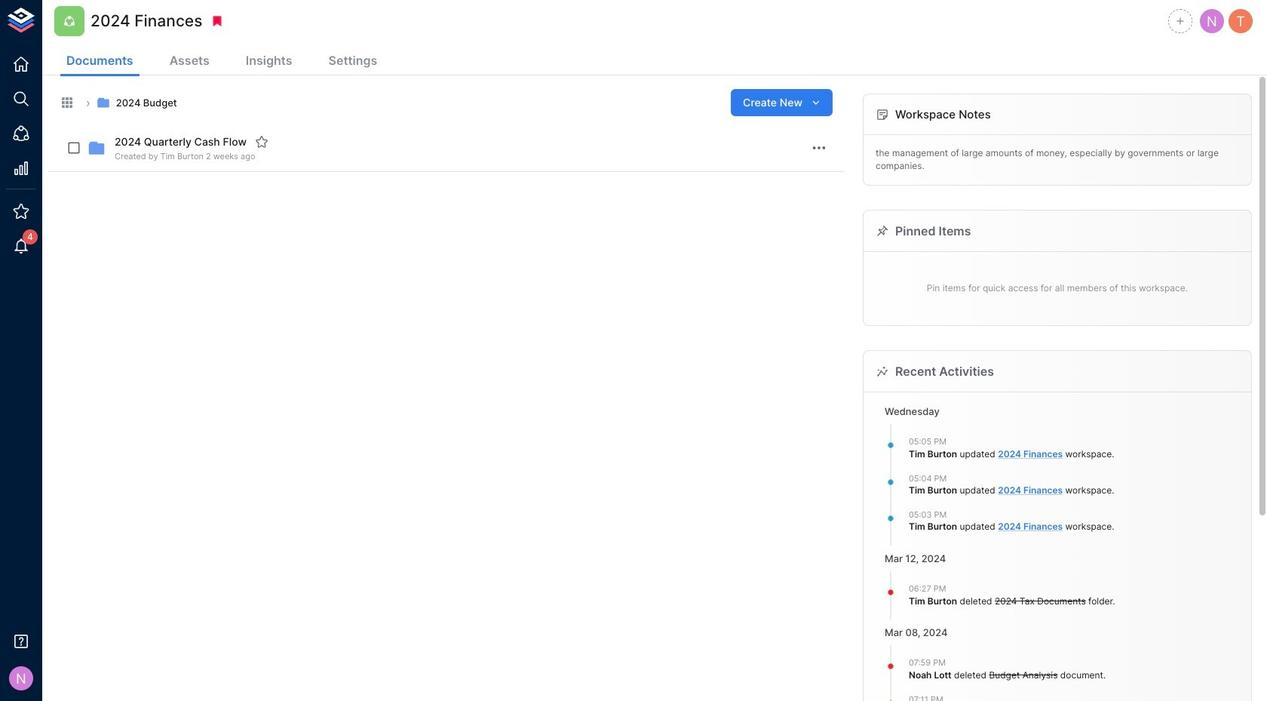 Task type: describe. For each thing, give the bounding box(es) containing it.
remove bookmark image
[[211, 14, 224, 28]]



Task type: vqa. For each thing, say whether or not it's contained in the screenshot.
FAVORITE icon
yes



Task type: locate. For each thing, give the bounding box(es) containing it.
favorite image
[[255, 135, 269, 149]]



